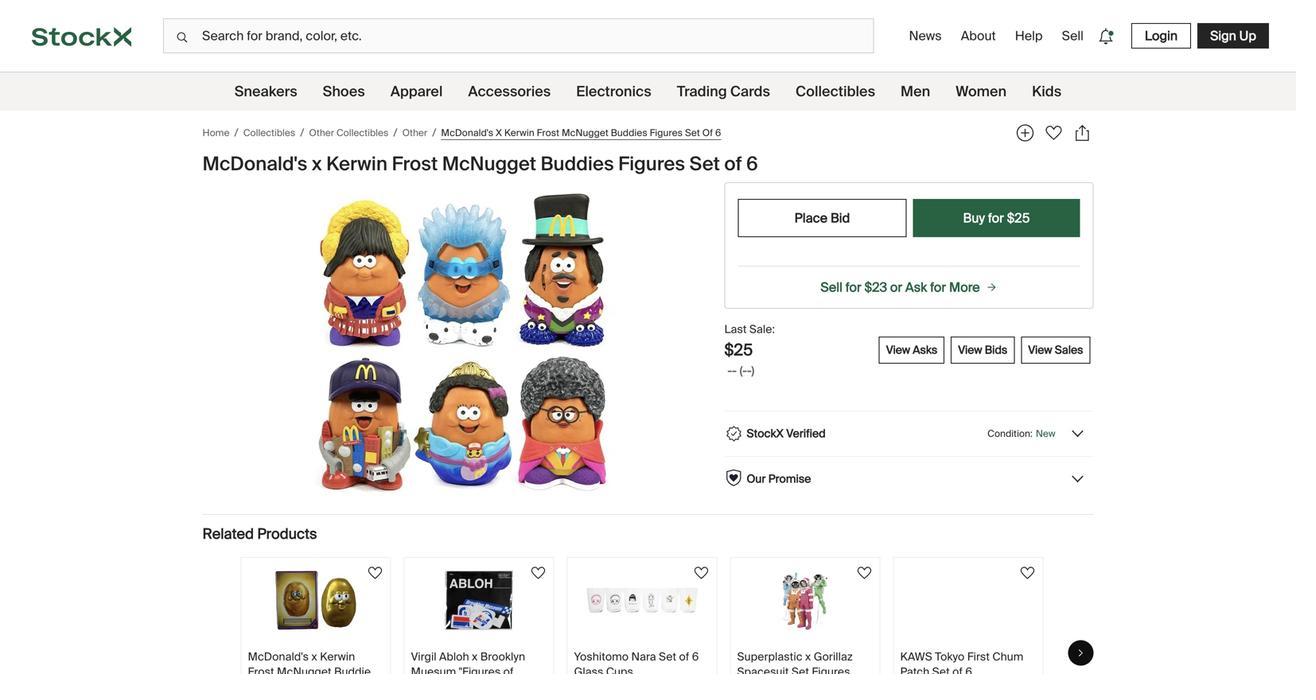 Task type: describe. For each thing, give the bounding box(es) containing it.
6 inside "home / collectibles / other collectibles / other / mcdonald's x kerwin frost mcnugget buddies figures set of 6"
[[716, 126, 722, 139]]

tokyo
[[936, 649, 965, 664]]

other link
[[403, 126, 428, 140]]

toggle authenticity value prop image
[[1070, 426, 1086, 442]]

about
[[962, 27, 997, 44]]

$25 for for
[[1008, 210, 1031, 227]]

notification unread icon image
[[1095, 25, 1118, 47]]

mcdonald's for mcdonald's x kerwin frost mcnugget buddies figures set of 6
[[203, 152, 307, 176]]

kerwin for mcdonald's x kerwin frost mcnugget buddie
[[320, 649, 355, 664]]

place bid
[[795, 210, 851, 227]]

1 / from the left
[[234, 125, 239, 140]]

follow image for mcdonald's x kerwin frost mcnugget buddie
[[366, 563, 385, 583]]

cards
[[731, 82, 771, 101]]

sign
[[1211, 27, 1237, 44]]

login button
[[1132, 23, 1192, 49]]

view for view bids
[[959, 343, 983, 357]]

mcdonald's x kerwin frost mcnugget buddies figures set of 6
[[203, 152, 759, 176]]

of inside "home / collectibles / other collectibles / other / mcdonald's x kerwin frost mcnugget buddies figures set of 6"
[[703, 126, 713, 139]]

promise
[[769, 472, 812, 486]]

view for view sales
[[1029, 343, 1053, 357]]

2 - from the left
[[733, 363, 737, 378]]

electronics link
[[577, 72, 652, 111]]

trading cards link
[[677, 72, 771, 111]]

news link
[[903, 21, 949, 51]]

buy
[[964, 210, 986, 227]]

figures inside "home / collectibles / other collectibles / other / mcdonald's x kerwin frost mcnugget buddies figures set of 6"
[[650, 126, 683, 139]]

first
[[968, 649, 990, 664]]

"figures
[[459, 665, 501, 674]]

sign up
[[1211, 27, 1257, 44]]

collectibles link
[[243, 126, 295, 140]]

shoes
[[323, 82, 365, 101]]

frost for mcdonald's x kerwin frost mcnugget buddie
[[248, 665, 274, 674]]

buy for $25 link
[[914, 199, 1081, 237]]

virgil abloh x brooklyn muesum "figures o
[[411, 649, 541, 674]]

superplastic x gorillaz spacesuit set figures link
[[731, 558, 880, 674]]

women
[[956, 82, 1007, 101]]

muesum
[[411, 665, 456, 674]]

cups
[[607, 665, 634, 674]]

view asks
[[887, 343, 938, 357]]

men
[[901, 82, 931, 101]]

6 down cards
[[747, 152, 759, 176]]

kerwin inside "home / collectibles / other collectibles / other / mcdonald's x kerwin frost mcnugget buddies figures set of 6"
[[505, 126, 535, 139]]

kids
[[1033, 82, 1062, 101]]

share image
[[1072, 122, 1094, 144]]

stockx
[[747, 426, 784, 441]]

gorillaz
[[814, 649, 853, 664]]

view sales
[[1029, 343, 1084, 357]]

superplastic
[[738, 649, 803, 664]]

yoshitomo
[[574, 649, 629, 664]]

kaws
[[901, 649, 933, 664]]

mcnugget for mcdonald's x kerwin frost mcnugget buddie
[[277, 665, 332, 674]]

brooklyn
[[481, 649, 526, 664]]

move carousel right image
[[1077, 648, 1086, 658]]

accessories link
[[468, 72, 551, 111]]

kerwin for mcdonald's x kerwin frost mcnugget buddies figures set of 6
[[326, 152, 388, 176]]

mcdonald's inside "home / collectibles / other collectibles / other / mcdonald's x kerwin frost mcnugget buddies figures set of 6"
[[441, 126, 494, 139]]

mcdonald's x kerwin frost mcnugget buddie
[[248, 649, 381, 674]]

yoshitomo nara set of 6 glass cups link
[[568, 558, 717, 674]]

view asks button
[[880, 337, 945, 364]]

yoshitomo nara set of 6 glass cups
[[574, 649, 699, 674]]

virgil abloh x brooklyn muesum "figures o link
[[405, 558, 554, 674]]

frost inside "home / collectibles / other collectibles / other / mcdonald's x kerwin frost mcnugget buddies figures set of 6"
[[537, 126, 560, 139]]

x for mcdonald's x kerwin frost mcnugget buddie
[[312, 649, 317, 664]]

sign up button
[[1198, 23, 1270, 49]]

frost for mcdonald's x kerwin frost mcnugget buddies figures set of 6
[[392, 152, 438, 176]]

favorite image
[[1043, 122, 1066, 144]]

follow image for yoshitomo nara set of 6 glass cups
[[692, 563, 711, 583]]

for for $23
[[846, 279, 862, 296]]

women link
[[956, 72, 1007, 111]]

chum
[[993, 649, 1024, 664]]

trading
[[677, 82, 727, 101]]

other collectibles link
[[309, 126, 389, 140]]

stockx logo image
[[32, 27, 131, 47]]

1 - from the left
[[728, 363, 733, 378]]

kids link
[[1033, 72, 1062, 111]]

mcnugget inside "home / collectibles / other collectibles / other / mcdonald's x kerwin frost mcnugget buddies figures set of 6"
[[562, 126, 609, 139]]

glass
[[574, 665, 604, 674]]

yoshitomo nara set of 6 glass cups image
[[587, 571, 698, 630]]

last
[[725, 322, 747, 337]]

collectibles inside "home / collectibles / other collectibles / other / mcdonald's x kerwin frost mcnugget buddies figures set of 6"
[[337, 127, 389, 139]]

1 other from the left
[[309, 127, 334, 139]]

follow image for kaws tokyo first chum patch set of 6
[[1019, 563, 1038, 583]]

set inside yoshitomo nara set of 6 glass cups
[[659, 649, 677, 664]]

abloh
[[440, 649, 469, 664]]

set inside kaws tokyo first chum patch set of 6
[[933, 665, 950, 674]]

x for superplastic x gorillaz spacesuit set figures
[[806, 649, 812, 664]]

kaws tokyo first chum patch set of 6 link
[[894, 558, 1043, 674]]

kaws tokyo first chum patch set of 6
[[901, 649, 1024, 674]]

bids
[[985, 343, 1008, 357]]

sell for $23 or ask for more
[[821, 279, 981, 296]]

mcdonald's x kerwin frost mcnugget buddie link
[[242, 558, 391, 674]]

1 vertical spatial figures
[[619, 152, 686, 176]]

news
[[910, 27, 942, 44]]

of inside yoshitomo nara set of 6 glass cups
[[680, 649, 690, 664]]

virgil abloh x brooklyn muesum "figures of speech" sticker pack set of 6 image
[[424, 571, 535, 630]]

home / collectibles / other collectibles / other / mcdonald's x kerwin frost mcnugget buddies figures set of 6
[[203, 125, 722, 140]]

bid
[[831, 210, 851, 227]]

sale:
[[750, 322, 775, 337]]

spacesuit
[[738, 665, 789, 674]]

)
[[752, 363, 755, 378]]



Task type: locate. For each thing, give the bounding box(es) containing it.
0 vertical spatial sell
[[1063, 27, 1084, 44]]

3 follow image from the left
[[692, 563, 711, 583]]

0 vertical spatial kerwin
[[505, 126, 535, 139]]

kerwin down other collectibles link
[[326, 152, 388, 176]]

home
[[203, 127, 230, 139]]

6
[[716, 126, 722, 139], [747, 152, 759, 176], [692, 649, 699, 664], [966, 665, 973, 674]]

other down shoes link
[[309, 127, 334, 139]]

condition: new
[[988, 427, 1056, 440]]

mcdonald's x kerwin frost mcnugget buddies figures set of 6 image
[[234, 189, 693, 495]]

0 vertical spatial figures
[[650, 126, 683, 139]]

shoes link
[[323, 72, 365, 111]]

4 follow image from the left
[[855, 563, 875, 583]]

6 down first on the bottom of the page
[[966, 665, 973, 674]]

view bids
[[959, 343, 1008, 357]]

4 / from the left
[[432, 125, 437, 140]]

0 horizontal spatial frost
[[248, 665, 274, 674]]

kerwin
[[505, 126, 535, 139], [326, 152, 388, 176], [320, 649, 355, 664]]

1 horizontal spatial sell
[[1063, 27, 1084, 44]]

mcdonald's inside mcdonald's x kerwin frost mcnugget buddie
[[248, 649, 309, 664]]

buddies inside "home / collectibles / other collectibles / other / mcdonald's x kerwin frost mcnugget buddies figures set of 6"
[[611, 126, 648, 139]]

related products
[[203, 525, 317, 543]]

2 vertical spatial mcnugget
[[277, 665, 332, 674]]

3 - from the left
[[748, 363, 752, 378]]

for inside "link"
[[989, 210, 1005, 227]]

mcnugget inside mcdonald's x kerwin frost mcnugget buddie
[[277, 665, 332, 674]]

place bid link
[[738, 199, 907, 237]]

view bids button
[[952, 337, 1015, 364]]

kerwin inside mcdonald's x kerwin frost mcnugget buddie
[[320, 649, 355, 664]]

1 horizontal spatial frost
[[392, 152, 438, 176]]

3 / from the left
[[394, 125, 398, 140]]

or
[[891, 279, 903, 296]]

of right nara
[[680, 649, 690, 664]]

$25 inside "link"
[[1008, 210, 1031, 227]]

home link
[[203, 126, 230, 140]]

mcnugget for mcdonald's x kerwin frost mcnugget buddies figures set of 6
[[442, 152, 537, 176]]

sell for sell
[[1063, 27, 1084, 44]]

x down mcdonald's x kerwin frost mcnugget buddies mcnugget legend chase figure "image"
[[312, 649, 317, 664]]

mcdonald's
[[441, 126, 494, 139], [203, 152, 307, 176], [248, 649, 309, 664]]

sell link
[[1056, 21, 1091, 51]]

x up mcdonald's x kerwin frost mcnugget buddies figures set of 6
[[496, 126, 502, 139]]

Search... search field
[[163, 18, 875, 53]]

2 horizontal spatial view
[[1029, 343, 1053, 357]]

6 inside kaws tokyo first chum patch set of 6
[[966, 665, 973, 674]]

buy for $25
[[964, 210, 1031, 227]]

verified
[[787, 426, 826, 441]]

0 horizontal spatial sell
[[821, 279, 843, 296]]

sales
[[1056, 343, 1084, 357]]

x inside superplastic x gorillaz spacesuit set figures
[[806, 649, 812, 664]]

sell for $23 or ask for more link
[[738, 279, 1081, 296]]

x inside mcdonald's x kerwin frost mcnugget buddie
[[312, 649, 317, 664]]

0 vertical spatial $25
[[1008, 210, 1031, 227]]

2 / from the left
[[300, 125, 304, 140]]

/
[[234, 125, 239, 140], [300, 125, 304, 140], [394, 125, 398, 140], [432, 125, 437, 140]]

kerwin down accessories
[[505, 126, 535, 139]]

x inside "home / collectibles / other collectibles / other / mcdonald's x kerwin frost mcnugget buddies figures set of 6"
[[496, 126, 502, 139]]

follow image for superplastic x gorillaz spacesuit set figures
[[855, 563, 875, 583]]

nara
[[632, 649, 657, 664]]

for for $25
[[989, 210, 1005, 227]]

set inside superplastic x gorillaz spacesuit set figures
[[792, 665, 810, 674]]

0 horizontal spatial collectibles
[[337, 127, 389, 139]]

2 view from the left
[[959, 343, 983, 357]]

1 horizontal spatial for
[[931, 279, 947, 296]]

view sales button
[[1022, 337, 1091, 364]]

0 vertical spatial collectibles
[[796, 82, 876, 101]]

5 follow image from the left
[[1019, 563, 1038, 583]]

1 vertical spatial $25
[[725, 340, 753, 360]]

figures inside superplastic x gorillaz spacesuit set figures
[[812, 665, 851, 674]]

mcnugget down electronics link
[[562, 126, 609, 139]]

collectibles inside product category switcher element
[[796, 82, 876, 101]]

of inside kaws tokyo first chum patch set of 6
[[953, 665, 963, 674]]

help link
[[1009, 21, 1050, 51]]

1 horizontal spatial view
[[959, 343, 983, 357]]

x down other collectibles link
[[312, 152, 322, 176]]

frost
[[537, 126, 560, 139], [392, 152, 438, 176], [248, 665, 274, 674]]

1 horizontal spatial $25
[[1008, 210, 1031, 227]]

x for mcdonald's x kerwin frost mcnugget buddies figures set of 6
[[312, 152, 322, 176]]

3 view from the left
[[1029, 343, 1053, 357]]

mcdonald's up mcdonald's x kerwin frost mcnugget buddies figures set of 6
[[441, 126, 494, 139]]

apparel
[[391, 82, 443, 101]]

place
[[795, 210, 828, 227]]

mcdonald's x kerwin frost mcnugget buddies mcnugget legend chase figure image
[[260, 571, 372, 630]]

kaws tokyo first chum patch set of 6 image
[[913, 571, 1025, 630]]

help
[[1016, 27, 1043, 44]]

login
[[1146, 27, 1178, 44]]

accessories
[[468, 82, 551, 101]]

0 horizontal spatial for
[[846, 279, 862, 296]]

mcdonald's down mcdonald's x kerwin frost mcnugget buddies mcnugget legend chase figure "image"
[[248, 649, 309, 664]]

mcdonald's for mcdonald's x kerwin frost mcnugget buddie
[[248, 649, 309, 664]]

toggle promise value prop image
[[1070, 471, 1086, 487]]

related
[[203, 525, 254, 543]]

electronics
[[577, 82, 652, 101]]

1 horizontal spatial collectibles
[[796, 82, 876, 101]]

6 inside yoshitomo nara set of 6 glass cups
[[692, 649, 699, 664]]

1 horizontal spatial other
[[403, 127, 428, 139]]

1 vertical spatial buddies
[[541, 152, 614, 176]]

2 horizontal spatial mcnugget
[[562, 126, 609, 139]]

trading cards
[[677, 82, 771, 101]]

2 vertical spatial frost
[[248, 665, 274, 674]]

set inside "home / collectibles / other collectibles / other / mcdonald's x kerwin frost mcnugget buddies figures set of 6"
[[685, 126, 701, 139]]

-
[[728, 363, 733, 378], [733, 363, 737, 378], [748, 363, 752, 378]]

view left "bids"
[[959, 343, 983, 357]]

add to portfolio image
[[1015, 122, 1037, 144]]

x up "figures
[[472, 649, 478, 664]]

view
[[887, 343, 911, 357], [959, 343, 983, 357], [1029, 343, 1053, 357]]

for right 'ask'
[[931, 279, 947, 296]]

1 vertical spatial kerwin
[[326, 152, 388, 176]]

$25 for sale:
[[725, 340, 753, 360]]

$25 down the 'last'
[[725, 340, 753, 360]]

0 horizontal spatial other
[[309, 127, 334, 139]]

2 other from the left
[[403, 127, 428, 139]]

2 vertical spatial kerwin
[[320, 649, 355, 664]]

0 vertical spatial buddies
[[611, 126, 648, 139]]

mcdonald's down collectibles link
[[203, 152, 307, 176]]

1 vertical spatial sell
[[821, 279, 843, 296]]

collectibles link
[[796, 72, 876, 111]]

of down trading cards link
[[725, 152, 742, 176]]

2 follow image from the left
[[529, 563, 548, 583]]

1 horizontal spatial mcnugget
[[442, 152, 537, 176]]

of down trading
[[703, 126, 713, 139]]

0 horizontal spatial $25
[[725, 340, 753, 360]]

1 view from the left
[[887, 343, 911, 357]]

mcnugget down "home / collectibles / other collectibles / other / mcdonald's x kerwin frost mcnugget buddies figures set of 6"
[[442, 152, 537, 176]]

/ left other link
[[394, 125, 398, 140]]

0 vertical spatial frost
[[537, 126, 560, 139]]

patch
[[901, 665, 930, 674]]

superplastic x gorillaz spacesuit set figures
[[738, 649, 853, 674]]

view left sales
[[1029, 343, 1053, 357]]

0 horizontal spatial view
[[887, 343, 911, 357]]

up
[[1240, 27, 1257, 44]]

x
[[496, 126, 502, 139], [312, 152, 322, 176], [312, 649, 317, 664], [472, 649, 478, 664], [806, 649, 812, 664]]

2 vertical spatial figures
[[812, 665, 851, 674]]

for right buy
[[989, 210, 1005, 227]]

last sale: $25 -- (--)
[[725, 322, 775, 378]]

product category switcher element
[[0, 72, 1297, 111]]

6 right nara
[[692, 649, 699, 664]]

other
[[309, 127, 334, 139], [403, 127, 428, 139]]

0 horizontal spatial mcnugget
[[277, 665, 332, 674]]

frost inside mcdonald's x kerwin frost mcnugget buddie
[[248, 665, 274, 674]]

new
[[1036, 427, 1056, 440]]

more
[[950, 279, 981, 296]]

/ right other link
[[432, 125, 437, 140]]

$25 right buy
[[1008, 210, 1031, 227]]

2 vertical spatial mcdonald's
[[248, 649, 309, 664]]

view for view asks
[[887, 343, 911, 357]]

about link
[[955, 21, 1003, 51]]

sell left notification unread icon on the right of page
[[1063, 27, 1084, 44]]

stockx logo link
[[0, 0, 163, 72]]

6 down trading cards link
[[716, 126, 722, 139]]

sneakers link
[[235, 72, 297, 111]]

apparel link
[[391, 72, 443, 111]]

collectibles
[[243, 127, 295, 139]]

0 vertical spatial mcnugget
[[562, 126, 609, 139]]

kerwin down mcdonald's x kerwin frost mcnugget buddies mcnugget legend chase figure "image"
[[320, 649, 355, 664]]

1 vertical spatial frost
[[392, 152, 438, 176]]

sell for sell for $23 or ask for more
[[821, 279, 843, 296]]

$25 inside last sale: $25 -- (--)
[[725, 340, 753, 360]]

x left gorillaz
[[806, 649, 812, 664]]

x inside virgil abloh x brooklyn muesum "figures o
[[472, 649, 478, 664]]

1 vertical spatial collectibles
[[337, 127, 389, 139]]

follow image for virgil abloh x brooklyn muesum "figures o
[[529, 563, 548, 583]]

of down tokyo
[[953, 665, 963, 674]]

1 follow image from the left
[[366, 563, 385, 583]]

for left $23
[[846, 279, 862, 296]]

asks
[[913, 343, 938, 357]]

view inside button
[[959, 343, 983, 357]]

view left asks
[[887, 343, 911, 357]]

products
[[257, 525, 317, 543]]

0 vertical spatial mcdonald's
[[441, 126, 494, 139]]

(-
[[740, 363, 748, 378]]

2 horizontal spatial for
[[989, 210, 1005, 227]]

$23
[[865, 279, 888, 296]]

ask
[[906, 279, 928, 296]]

our
[[747, 472, 766, 486]]

condition:
[[988, 427, 1033, 440]]

follow image
[[366, 563, 385, 583], [529, 563, 548, 583], [692, 563, 711, 583], [855, 563, 875, 583], [1019, 563, 1038, 583]]

sneakers
[[235, 82, 297, 101]]

mcnugget down mcdonald's x kerwin frost mcnugget buddies mcnugget legend chase figure "image"
[[277, 665, 332, 674]]

other down apparel link on the top left of page
[[403, 127, 428, 139]]

2 horizontal spatial frost
[[537, 126, 560, 139]]

1 vertical spatial mcnugget
[[442, 152, 537, 176]]

/ right home
[[234, 125, 239, 140]]

mcnugget
[[562, 126, 609, 139], [442, 152, 537, 176], [277, 665, 332, 674]]

men link
[[901, 72, 931, 111]]

sell left $23
[[821, 279, 843, 296]]

stockx verified
[[747, 426, 826, 441]]

$25
[[1008, 210, 1031, 227], [725, 340, 753, 360]]

1 vertical spatial mcdonald's
[[203, 152, 307, 176]]

virgil
[[411, 649, 437, 664]]

/ right the collectibles
[[300, 125, 304, 140]]

superplastic x gorillaz spacesuit set figures image
[[750, 571, 861, 630]]



Task type: vqa. For each thing, say whether or not it's contained in the screenshot.
The Budding
no



